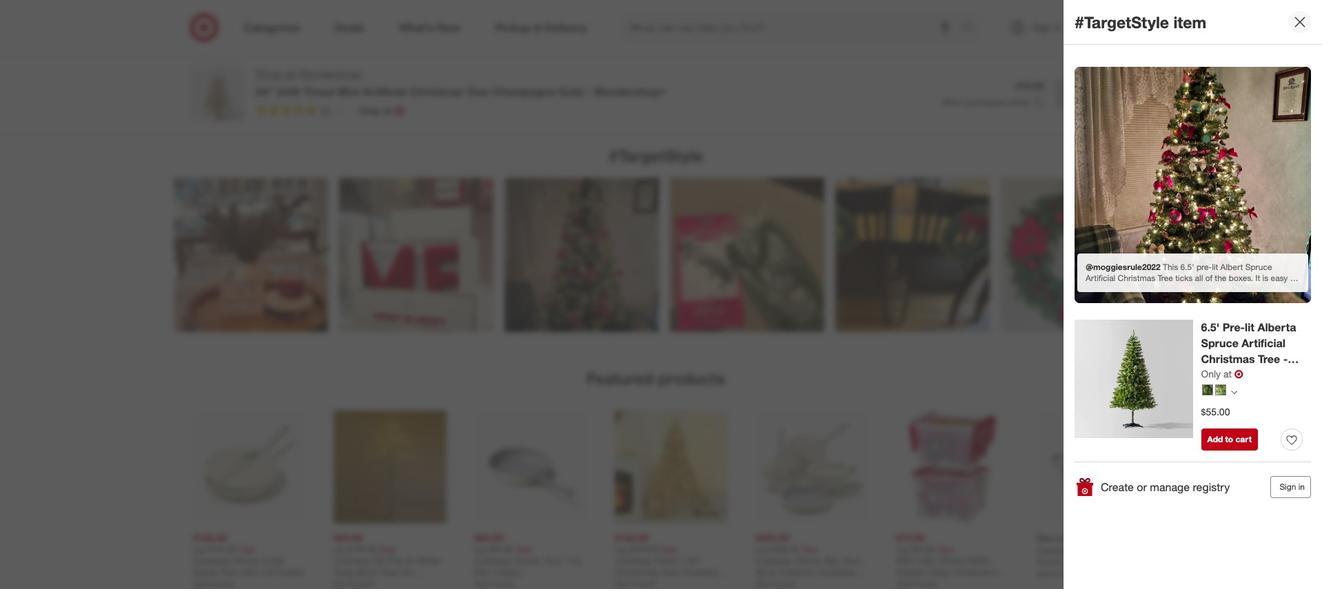 Task type: vqa. For each thing, say whether or not it's contained in the screenshot.
Saved for later ( 2 )'s later
no



Task type: describe. For each thing, give the bounding box(es) containing it.
christmas inside $45.99 reg $129.99 sale costway 5ft pre-lit white twig birch tree for christmas holiday w/
[[333, 579, 377, 590]]

24"
[[256, 85, 273, 98]]

only at ¬
[[1201, 367, 1244, 381]]

alberta
[[1258, 321, 1297, 334]]

sponsored down $549.99
[[615, 579, 655, 589]]

What can we help you find? suggestions appear below search field
[[621, 12, 964, 43]]

user image by @universally_cute image
[[1001, 178, 1155, 332]]

user image by @moggiesrule2022 image inside #targetstyle item dialog
[[1075, 67, 1311, 303]]

sign
[[1280, 482, 1296, 492]]

user image by @coastiewifey image
[[835, 178, 990, 332]]

@moggiesrule2022 link
[[1075, 67, 1311, 303]]

6 link
[[1095, 12, 1125, 43]]

caraway for $395.00
[[755, 554, 793, 566]]

home for $145.00
[[233, 554, 259, 566]]

or
[[1137, 480, 1147, 494]]

costway for birch
[[333, 554, 371, 566]]

featured
[[587, 369, 653, 388]]

birch
[[356, 566, 378, 578]]

$129.99
[[348, 544, 377, 554]]

to for bottom add to cart button
[[1226, 434, 1234, 445]]

cream inside $85.50 reg $95.00 sale caraway home 10.5" fry pan cream sponsored
[[493, 566, 522, 578]]

- inside 6.5' pre-lit alberta spruce artificial christmas tree - wondershop™
[[1284, 352, 1288, 366]]

$95.00
[[488, 544, 513, 554]]

spruce
[[1201, 336, 1239, 350]]

multicolor image
[[1202, 385, 1213, 396]]

featured products
[[587, 369, 725, 388]]

sale for 10.5"
[[515, 544, 532, 554]]

tree down 'flocked'
[[673, 579, 691, 590]]

gold
[[559, 85, 584, 98]]

shop all wondershop 24" unlit tinsel mini artificial christmas tree champagne gold - wondershop™
[[256, 67, 666, 98]]

$130.50
[[193, 532, 227, 544]]

7.5ft
[[679, 554, 699, 566]]

sponsored down stick
[[755, 579, 796, 589]]

sale inside $74.99 reg $84.99 sale
[[937, 544, 954, 554]]

set
[[755, 579, 770, 590]]

sponsored inside $130.50 reg $145.00 sale caraway home 4.5qt saute pan with lid cream sponsored
[[193, 579, 234, 589]]

wondershop
[[299, 67, 362, 81]]

search button
[[955, 12, 988, 46]]

oven
[[1065, 556, 1088, 568]]

unlit
[[276, 85, 301, 98]]

create
[[1101, 480, 1134, 494]]

cookware
[[818, 566, 862, 578]]

products
[[658, 369, 725, 388]]

all colors image
[[1231, 390, 1237, 396]]

10.5"
[[543, 554, 565, 566]]

in inside "button"
[[1299, 482, 1305, 492]]

fry
[[568, 554, 582, 566]]

all
[[285, 67, 296, 81]]

add to cart for the leftmost add to cart button
[[1065, 87, 1124, 101]]

show
[[635, 83, 656, 93]]

#targetstyle for #targetstyle item
[[1075, 12, 1169, 31]]

$163.99
[[615, 532, 649, 544]]

only at
[[360, 105, 392, 116]]

lid for 4.5qt
[[260, 566, 274, 578]]

show more
[[635, 83, 677, 93]]

6.5' pre-lit alberta spruce artificial christmas tree - wondershop™ link
[[1201, 320, 1303, 382]]

costway 5ft pre-lit white twig birch tree for christmas holiday w/ 72 led lights image
[[333, 411, 446, 524]]

ceramic
[[779, 566, 816, 578]]

caraway home 4.5qt saute pan with lid cream image
[[193, 411, 306, 524]]

9pc
[[824, 554, 840, 566]]

shop
[[256, 67, 282, 81]]

tree inside the shop all wondershop 24" unlit tinsel mini artificial christmas tree champagne gold - wondershop™
[[467, 85, 489, 98]]

pan for with
[[220, 566, 237, 578]]

$355.50
[[755, 532, 790, 544]]

pre- inside $45.99 reg $129.99 sale costway 5ft pre-lit white twig birch tree for christmas holiday w/
[[388, 554, 406, 566]]

costway prelit 7.5ft christmas tree flocked xmas snowy tree 450 led lights image
[[615, 411, 728, 524]]

lit inside 6.5' pre-lit alberta spruce artificial christmas tree - wondershop™
[[1245, 321, 1255, 334]]

sign in button
[[1271, 476, 1311, 499]]

wondershop™ inside 6.5' pre-lit alberta spruce artificial christmas tree - wondershop™
[[1201, 368, 1274, 382]]

91 link
[[256, 104, 345, 120]]

iris usa 2pack 60qt. plastic clear ornament storage box with hinged lid and dividers, clear/red image
[[896, 411, 1009, 524]]

$549.99
[[629, 544, 658, 554]]

create or manage registry
[[1101, 480, 1230, 494]]

$395.00
[[770, 544, 799, 554]]

dutch
[[1037, 556, 1062, 568]]

price
[[1057, 532, 1080, 544]]

holiday
[[380, 579, 412, 590]]

tree inside 6.5' pre-lit alberta spruce artificial christmas tree - wondershop™
[[1258, 352, 1281, 366]]

user image by @shoppwithjasss image
[[339, 178, 493, 332]]

christmas inside the shop all wondershop 24" unlit tinsel mini artificial christmas tree champagne gold - wondershop™
[[410, 85, 464, 98]]

$85.50 reg $95.00 sale caraway home 10.5" fry pan cream sponsored
[[474, 532, 582, 589]]

$74.99
[[896, 532, 925, 544]]

sign in
[[1280, 482, 1305, 492]]

caraway home 10.5" fry pan cream image
[[474, 411, 587, 524]]

sale for 4.5qt
[[239, 544, 255, 554]]

$130.50 reg $145.00 sale caraway home 4.5qt saute pan with lid cream sponsored
[[193, 532, 305, 589]]

with for 4.5qt
[[240, 566, 258, 578]]

see price in cart caraway home 6.5qt dutch oven with lid gray sponsored
[[1037, 532, 1147, 579]]

cart inside #targetstyle item dialog
[[1236, 434, 1252, 445]]

w/
[[415, 579, 426, 590]]

@moggiesrule2022
[[1086, 262, 1161, 272]]

6.5'
[[1201, 321, 1220, 334]]

6.5qt
[[1105, 544, 1127, 556]]

more
[[658, 83, 677, 93]]

reg for costway 5ft pre-lit white twig birch tree for christmas holiday w/ 
[[333, 544, 345, 554]]

purchased
[[966, 97, 1005, 108]]

reg inside $74.99 reg $84.99 sale
[[896, 544, 908, 554]]

when
[[942, 97, 963, 108]]

sale for 9pc
[[801, 544, 818, 554]]

artificial inside the shop all wondershop 24" unlit tinsel mini artificial christmas tree champagne gold - wondershop™
[[363, 85, 407, 98]]



Task type: locate. For each thing, give the bounding box(es) containing it.
1 vertical spatial to
[[1226, 434, 1234, 445]]

0 vertical spatial to
[[1089, 87, 1099, 101]]

0 vertical spatial wondershop™
[[594, 85, 666, 98]]

3 sale from the left
[[515, 544, 532, 554]]

caraway up 'dutch'
[[1037, 544, 1074, 556]]

lit left alberta
[[1245, 321, 1255, 334]]

$55.00
[[1201, 406, 1230, 418]]

#targetstyle left 'item'
[[1075, 12, 1169, 31]]

1 vertical spatial #targetstyle
[[609, 146, 703, 166]]

1 horizontal spatial user image by @moggiesrule2022 image
[[1075, 67, 1311, 303]]

with inside see price in cart caraway home 6.5qt dutch oven with lid gray sponsored
[[1090, 556, 1108, 568]]

item
[[1174, 12, 1207, 31]]

champagne
[[492, 85, 556, 98]]

0 horizontal spatial pan
[[220, 566, 237, 578]]

lid down 4.5qt
[[260, 566, 274, 578]]

1 horizontal spatial lit
[[1245, 321, 1255, 334]]

in right price
[[1083, 532, 1091, 544]]

sponsored down '$95.00'
[[474, 579, 515, 589]]

caraway for $145.00
[[193, 554, 230, 566]]

1 horizontal spatial -
[[1284, 352, 1288, 366]]

sale right "$129.99" at the bottom left of page
[[379, 544, 396, 554]]

image of 24" unlit tinsel mini artificial christmas tree champagne gold - wondershop™ image
[[190, 66, 245, 121]]

for
[[401, 566, 413, 578]]

1 vertical spatial in
[[1083, 532, 1091, 544]]

christmas
[[410, 85, 464, 98], [1201, 352, 1255, 366], [615, 566, 659, 578], [333, 579, 377, 590]]

user image by @moggiesrule2022 image
[[1075, 67, 1311, 303], [504, 178, 659, 332]]

tree up the "holiday"
[[381, 566, 399, 578]]

pan right saute
[[220, 566, 237, 578]]

1 sale from the left
[[239, 544, 255, 554]]

1 horizontal spatial artificial
[[1242, 336, 1286, 350]]

- right gold
[[587, 85, 591, 98]]

with
[[1090, 556, 1108, 568], [240, 566, 258, 578]]

0 vertical spatial in
[[1299, 482, 1305, 492]]

2 sale from the left
[[379, 544, 396, 554]]

reg inside '$355.50 reg $395.00 sale caraway home 9pc non- stick ceramic cookware set cream'
[[755, 544, 767, 554]]

caraway for $95.00
[[474, 554, 511, 566]]

to
[[1089, 87, 1099, 101], [1226, 434, 1234, 445]]

0 horizontal spatial add to cart button
[[1056, 79, 1133, 109]]

0 horizontal spatial costway
[[333, 554, 371, 566]]

-
[[587, 85, 591, 98], [1284, 352, 1288, 366]]

5ft
[[374, 554, 385, 566]]

4 reg from the left
[[615, 544, 627, 554]]

registry
[[1193, 480, 1230, 494]]

costway
[[333, 554, 371, 566], [615, 554, 652, 566]]

only inside only at ¬
[[1201, 368, 1221, 380]]

costway for xmas
[[615, 554, 652, 566]]

sponsored down saute
[[193, 579, 234, 589]]

1 horizontal spatial only
[[1201, 368, 1221, 380]]

lid for 6.5qt
[[1111, 556, 1124, 568]]

wondershop™ up the all colors element
[[1201, 368, 1274, 382]]

home
[[1077, 544, 1103, 556], [233, 554, 259, 566], [514, 554, 540, 566], [795, 554, 821, 566]]

at right 91
[[383, 105, 392, 116]]

1 horizontal spatial pre-
[[1223, 321, 1245, 334]]

caraway up stick
[[755, 554, 793, 566]]

add for the leftmost add to cart button
[[1065, 87, 1086, 101]]

only up multicolor icon
[[1201, 368, 1221, 380]]

reg inside $45.99 reg $129.99 sale costway 5ft pre-lit white twig birch tree for christmas holiday w/
[[333, 544, 345, 554]]

home inside $130.50 reg $145.00 sale caraway home 4.5qt saute pan with lid cream sponsored
[[233, 554, 259, 566]]

0 horizontal spatial pre-
[[388, 554, 406, 566]]

1 horizontal spatial #targetstyle
[[1075, 12, 1169, 31]]

caraway inside see price in cart caraway home 6.5qt dutch oven with lid gray sponsored
[[1037, 544, 1074, 556]]

0 vertical spatial add
[[1065, 87, 1086, 101]]

lid inside see price in cart caraway home 6.5qt dutch oven with lid gray sponsored
[[1111, 556, 1124, 568]]

add to cart right $10.00
[[1065, 87, 1124, 101]]

sale inside $45.99 reg $129.99 sale costway 5ft pre-lit white twig birch tree for christmas holiday w/
[[379, 544, 396, 554]]

tree down alberta
[[1258, 352, 1281, 366]]

caraway inside $85.50 reg $95.00 sale caraway home 10.5" fry pan cream sponsored
[[474, 554, 511, 566]]

caraway home 6.5qt dutch oven with lid gray image
[[1037, 411, 1150, 524]]

sponsored down twig
[[333, 579, 374, 589]]

0 horizontal spatial lit
[[406, 554, 413, 566]]

cream inside '$355.50 reg $395.00 sale caraway home 9pc non- stick ceramic cookware set cream'
[[773, 579, 801, 590]]

artificial up 'only at'
[[363, 85, 407, 98]]

caraway inside '$355.50 reg $395.00 sale caraway home 9pc non- stick ceramic cookware set cream'
[[755, 554, 793, 566]]

tree left champagne
[[467, 85, 489, 98]]

saute
[[193, 566, 218, 578]]

cart up 6.5qt
[[1093, 532, 1112, 544]]

to for the leftmost add to cart button
[[1089, 87, 1099, 101]]

wondershop™ right gold
[[594, 85, 666, 98]]

0 horizontal spatial artificial
[[363, 85, 407, 98]]

see
[[1037, 532, 1054, 544]]

reg down $45.99
[[333, 544, 345, 554]]

4 sale from the left
[[661, 544, 677, 554]]

at for only at
[[383, 105, 392, 116]]

christmas inside the $163.99 reg $549.99 sale costway prelit 7.5ft christmas tree flocked xmas snowy tree 4
[[615, 566, 659, 578]]

caraway
[[1037, 544, 1074, 556], [193, 554, 230, 566], [474, 554, 511, 566], [755, 554, 793, 566]]

to right $10.00
[[1089, 87, 1099, 101]]

at inside only at ¬
[[1224, 368, 1232, 380]]

to down $55.00
[[1226, 434, 1234, 445]]

1 vertical spatial artificial
[[1242, 336, 1286, 350]]

manage
[[1150, 480, 1190, 494]]

0 horizontal spatial user image by @moggiesrule2022 image
[[504, 178, 659, 332]]

sale right '$95.00'
[[515, 544, 532, 554]]

mini
[[338, 85, 360, 98]]

0 horizontal spatial cream
[[276, 566, 305, 578]]

at left "¬"
[[1224, 368, 1232, 380]]

reg down $85.50
[[474, 544, 486, 554]]

sale for 7.5ft
[[661, 544, 677, 554]]

cart inside see price in cart caraway home 6.5qt dutch oven with lid gray sponsored
[[1093, 532, 1112, 544]]

wondershop™ inside the shop all wondershop 24" unlit tinsel mini artificial christmas tree champagne gold - wondershop™
[[594, 85, 666, 98]]

reg down $355.50
[[755, 544, 767, 554]]

add right $10.00
[[1065, 87, 1086, 101]]

$45.99 reg $129.99 sale costway 5ft pre-lit white twig birch tree for christmas holiday w/ 
[[333, 532, 441, 590]]

home left 4.5qt
[[233, 554, 259, 566]]

reg down $163.99
[[615, 544, 627, 554]]

1 vertical spatial lit
[[406, 554, 413, 566]]

all colors element
[[1231, 388, 1237, 396]]

91
[[321, 105, 331, 116]]

when purchased online
[[942, 97, 1030, 108]]

reg for costway prelit 7.5ft christmas tree flocked xmas snowy tree 4
[[615, 544, 627, 554]]

0 vertical spatial at
[[383, 105, 392, 116]]

#targetstyle down show more button
[[609, 146, 703, 166]]

0 vertical spatial lit
[[1245, 321, 1255, 334]]

add inside #targetstyle item dialog
[[1208, 434, 1223, 445]]

0 horizontal spatial -
[[587, 85, 591, 98]]

1 vertical spatial -
[[1284, 352, 1288, 366]]

home up oven
[[1077, 544, 1103, 556]]

1 horizontal spatial add to cart
[[1208, 434, 1252, 445]]

sale inside $130.50 reg $145.00 sale caraway home 4.5qt saute pan with lid cream sponsored
[[239, 544, 255, 554]]

1 vertical spatial cart
[[1236, 434, 1252, 445]]

home left '10.5"'
[[514, 554, 540, 566]]

caraway for in
[[1037, 544, 1074, 556]]

reg down $74.99
[[896, 544, 908, 554]]

0 vertical spatial pre-
[[1223, 321, 1245, 334]]

reg inside the $163.99 reg $549.99 sale costway prelit 7.5ft christmas tree flocked xmas snowy tree 4
[[615, 544, 627, 554]]

2 costway from the left
[[615, 554, 652, 566]]

sale inside the $163.99 reg $549.99 sale costway prelit 7.5ft christmas tree flocked xmas snowy tree 4
[[661, 544, 677, 554]]

#targetstyle
[[1075, 12, 1169, 31], [609, 146, 703, 166]]

tree down prelit
[[661, 566, 679, 578]]

cream inside $130.50 reg $145.00 sale caraway home 4.5qt saute pan with lid cream sponsored
[[276, 566, 305, 578]]

with down 6.5qt
[[1090, 556, 1108, 568]]

1 horizontal spatial cream
[[493, 566, 522, 578]]

artificial
[[363, 85, 407, 98], [1242, 336, 1286, 350]]

1 costway from the left
[[333, 554, 371, 566]]

pan down '$95.00'
[[474, 566, 491, 578]]

1 vertical spatial add to cart button
[[1201, 429, 1258, 451]]

0 horizontal spatial add to cart
[[1065, 87, 1124, 101]]

gray
[[1127, 556, 1147, 568]]

0 horizontal spatial only
[[360, 105, 380, 116]]

lit inside $45.99 reg $129.99 sale costway 5ft pre-lit white twig birch tree for christmas holiday w/
[[406, 554, 413, 566]]

pre- up for
[[388, 554, 406, 566]]

only down mini
[[360, 105, 380, 116]]

reg for caraway home 9pc non- stick ceramic cookware set cream
[[755, 544, 767, 554]]

home for $395.00
[[795, 554, 821, 566]]

search
[[955, 22, 988, 36]]

caraway inside $130.50 reg $145.00 sale caraway home 4.5qt saute pan with lid cream sponsored
[[193, 554, 230, 566]]

$45.99
[[333, 532, 362, 544]]

0 vertical spatial cart
[[1102, 87, 1124, 101]]

pre- inside 6.5' pre-lit alberta spruce artificial christmas tree - wondershop™
[[1223, 321, 1245, 334]]

3 reg from the left
[[474, 544, 486, 554]]

#targetstyle for #targetstyle
[[609, 146, 703, 166]]

1 horizontal spatial to
[[1226, 434, 1234, 445]]

0 horizontal spatial in
[[1083, 532, 1091, 544]]

add to cart button right $10.00
[[1056, 79, 1133, 109]]

cart down 6 link
[[1102, 87, 1124, 101]]

0 horizontal spatial at
[[383, 105, 392, 116]]

1 horizontal spatial lid
[[1111, 556, 1124, 568]]

cart down all colors image
[[1236, 434, 1252, 445]]

home up ceramic
[[795, 554, 821, 566]]

cream down '$95.00'
[[493, 566, 522, 578]]

0 horizontal spatial to
[[1089, 87, 1099, 101]]

1 vertical spatial add
[[1208, 434, 1223, 445]]

$355.50 reg $395.00 sale caraway home 9pc non- stick ceramic cookware set cream
[[755, 532, 865, 590]]

- inside the shop all wondershop 24" unlit tinsel mini artificial christmas tree champagne gold - wondershop™
[[587, 85, 591, 98]]

at for only at ¬
[[1224, 368, 1232, 380]]

to inside #targetstyle item dialog
[[1226, 434, 1234, 445]]

show more button
[[459, 77, 853, 99]]

with for 6.5qt
[[1090, 556, 1108, 568]]

4.5qt
[[261, 554, 283, 566]]

$84.99
[[910, 544, 935, 554]]

1 pan from the left
[[220, 566, 237, 578]]

0 vertical spatial add to cart
[[1065, 87, 1124, 101]]

lid down 6.5qt
[[1111, 556, 1124, 568]]

2 vertical spatial cart
[[1093, 532, 1112, 544]]

0 vertical spatial artificial
[[363, 85, 407, 98]]

0 horizontal spatial lid
[[260, 566, 274, 578]]

sponsored down $84.99 at the bottom of the page
[[896, 579, 937, 589]]

1 horizontal spatial wondershop™
[[1201, 368, 1274, 382]]

user image by @carpoolandglitter image
[[173, 178, 328, 332]]

cream down 4.5qt
[[276, 566, 305, 578]]

home for in
[[1077, 544, 1103, 556]]

white
[[416, 554, 441, 566]]

1 horizontal spatial at
[[1224, 368, 1232, 380]]

christmas inside 6.5' pre-lit alberta spruce artificial christmas tree - wondershop™
[[1201, 352, 1255, 366]]

$85.50
[[474, 532, 503, 544]]

cream down ceramic
[[773, 579, 801, 590]]

5 reg from the left
[[755, 544, 767, 554]]

0 horizontal spatial add
[[1065, 87, 1086, 101]]

6 reg from the left
[[896, 544, 908, 554]]

0 vertical spatial add to cart button
[[1056, 79, 1133, 109]]

pan for cream
[[474, 566, 491, 578]]

$145.00
[[207, 544, 236, 554]]

add to cart
[[1065, 87, 1124, 101], [1208, 434, 1252, 445]]

reg for caraway home 10.5" fry pan cream
[[474, 544, 486, 554]]

add to cart inside #targetstyle item dialog
[[1208, 434, 1252, 445]]

0 vertical spatial -
[[587, 85, 591, 98]]

#targetstyle item
[[1075, 12, 1207, 31]]

xmas
[[615, 579, 639, 590]]

add to cart button
[[1056, 79, 1133, 109], [1201, 429, 1258, 451]]

1 reg from the left
[[193, 544, 205, 554]]

sale right $145.00
[[239, 544, 255, 554]]

add to cart down $55.00
[[1208, 434, 1252, 445]]

wondershop™
[[594, 85, 666, 98], [1201, 368, 1274, 382]]

add for bottom add to cart button
[[1208, 434, 1223, 445]]

with inside $130.50 reg $145.00 sale caraway home 4.5qt saute pan with lid cream sponsored
[[240, 566, 258, 578]]

costway down $163.99
[[615, 554, 652, 566]]

1 horizontal spatial with
[[1090, 556, 1108, 568]]

$74.99 reg $84.99 sale
[[896, 532, 954, 554]]

prelit
[[655, 554, 677, 566]]

reg inside $130.50 reg $145.00 sale caraway home 4.5qt saute pan with lid cream sponsored
[[193, 544, 205, 554]]

reg
[[193, 544, 205, 554], [333, 544, 345, 554], [474, 544, 486, 554], [615, 544, 627, 554], [755, 544, 767, 554], [896, 544, 908, 554]]

reg inside $85.50 reg $95.00 sale caraway home 10.5" fry pan cream sponsored
[[474, 544, 486, 554]]

0 vertical spatial #targetstyle
[[1075, 12, 1169, 31]]

2 horizontal spatial cream
[[773, 579, 801, 590]]

in right sign on the bottom
[[1299, 482, 1305, 492]]

only for only at ¬
[[1201, 368, 1221, 380]]

add
[[1065, 87, 1086, 101], [1208, 434, 1223, 445]]

$10.00
[[1016, 80, 1045, 92]]

sponsored down 'dutch'
[[1037, 568, 1077, 579]]

1 horizontal spatial in
[[1299, 482, 1305, 492]]

0 vertical spatial only
[[360, 105, 380, 116]]

in inside see price in cart caraway home 6.5qt dutch oven with lid gray sponsored
[[1083, 532, 1091, 544]]

¬
[[1235, 367, 1244, 381]]

user image by @midnightcraftwithme image
[[670, 178, 824, 332]]

sale inside $85.50 reg $95.00 sale caraway home 10.5" fry pan cream sponsored
[[515, 544, 532, 554]]

flocked
[[682, 566, 716, 578]]

5 sale from the left
[[801, 544, 818, 554]]

2 pan from the left
[[474, 566, 491, 578]]

1 vertical spatial pre-
[[388, 554, 406, 566]]

with right saute
[[240, 566, 258, 578]]

tinsel
[[304, 85, 335, 98]]

sale left 7.5ft
[[661, 544, 677, 554]]

sale for pre-
[[379, 544, 396, 554]]

- down alberta
[[1284, 352, 1288, 366]]

costway inside the $163.99 reg $549.99 sale costway prelit 7.5ft christmas tree flocked xmas snowy tree 4
[[615, 554, 652, 566]]

costway up twig
[[333, 554, 371, 566]]

caraway up saute
[[193, 554, 230, 566]]

6 sale from the left
[[937, 544, 954, 554]]

only for only at
[[360, 105, 380, 116]]

add to cart button down $55.00
[[1201, 429, 1258, 451]]

1 horizontal spatial add
[[1208, 434, 1223, 445]]

1 vertical spatial only
[[1201, 368, 1221, 380]]

pan inside $130.50 reg $145.00 sale caraway home 4.5qt saute pan with lid cream sponsored
[[220, 566, 237, 578]]

1 horizontal spatial costway
[[615, 554, 652, 566]]

costway inside $45.99 reg $129.99 sale costway 5ft pre-lit white twig birch tree for christmas holiday w/
[[333, 554, 371, 566]]

twig
[[333, 566, 353, 578]]

reg down "$130.50" at the left bottom of page
[[193, 544, 205, 554]]

tree
[[467, 85, 489, 98], [1258, 352, 1281, 366], [381, 566, 399, 578], [661, 566, 679, 578], [673, 579, 691, 590]]

stick
[[755, 566, 777, 578]]

sponsored
[[1037, 568, 1077, 579], [193, 579, 234, 589], [333, 579, 374, 589], [474, 579, 515, 589], [615, 579, 655, 589], [755, 579, 796, 589], [896, 579, 937, 589]]

home inside see price in cart caraway home 6.5qt dutch oven with lid gray sponsored
[[1077, 544, 1103, 556]]

clear image
[[1215, 385, 1226, 396]]

#targetstyle item dialog
[[1064, 0, 1322, 590]]

add down $55.00
[[1208, 434, 1223, 445]]

0 horizontal spatial with
[[240, 566, 258, 578]]

sponsored inside $85.50 reg $95.00 sale caraway home 10.5" fry pan cream sponsored
[[474, 579, 515, 589]]

6
[[1115, 14, 1119, 23]]

lit up for
[[406, 554, 413, 566]]

sponsored inside see price in cart caraway home 6.5qt dutch oven with lid gray sponsored
[[1037, 568, 1077, 579]]

home for $95.00
[[514, 554, 540, 566]]

sale inside '$355.50 reg $395.00 sale caraway home 9pc non- stick ceramic cookware set cream'
[[801, 544, 818, 554]]

1 vertical spatial add to cart
[[1208, 434, 1252, 445]]

6.5' pre-lit alberta spruce artificial christmas tree - wondershop™ image
[[1075, 320, 1193, 438]]

$163.99 reg $549.99 sale costway prelit 7.5ft christmas tree flocked xmas snowy tree 4
[[615, 532, 716, 590]]

0 horizontal spatial #targetstyle
[[609, 146, 703, 166]]

sale right $395.00
[[801, 544, 818, 554]]

0 horizontal spatial wondershop™
[[594, 85, 666, 98]]

@moggiesrule2022 button
[[1075, 67, 1311, 303]]

home inside '$355.50 reg $395.00 sale caraway home 9pc non- stick ceramic cookware set cream'
[[795, 554, 821, 566]]

in
[[1299, 482, 1305, 492], [1083, 532, 1091, 544]]

online
[[1007, 97, 1030, 108]]

caraway home 9pc non-stick ceramic cookware set cream image
[[755, 411, 868, 524]]

artificial down alberta
[[1242, 336, 1286, 350]]

add to cart for bottom add to cart button
[[1208, 434, 1252, 445]]

lid
[[1111, 556, 1124, 568], [260, 566, 274, 578]]

pan
[[220, 566, 237, 578], [474, 566, 491, 578]]

#targetstyle inside dialog
[[1075, 12, 1169, 31]]

cart
[[1102, 87, 1124, 101], [1236, 434, 1252, 445], [1093, 532, 1112, 544]]

1 vertical spatial wondershop™
[[1201, 368, 1274, 382]]

tree inside $45.99 reg $129.99 sale costway 5ft pre-lit white twig birch tree for christmas holiday w/
[[381, 566, 399, 578]]

lid inside $130.50 reg $145.00 sale caraway home 4.5qt saute pan with lid cream sponsored
[[260, 566, 274, 578]]

reg for caraway home 4.5qt saute pan with lid cream
[[193, 544, 205, 554]]

snowy
[[642, 579, 671, 590]]

1 horizontal spatial add to cart button
[[1201, 429, 1258, 451]]

sale right $84.99 at the bottom of the page
[[937, 544, 954, 554]]

pan inside $85.50 reg $95.00 sale caraway home 10.5" fry pan cream sponsored
[[474, 566, 491, 578]]

6.5' pre-lit alberta spruce artificial christmas tree - wondershop™
[[1201, 321, 1297, 382]]

caraway down $85.50
[[474, 554, 511, 566]]

1 horizontal spatial pan
[[474, 566, 491, 578]]

1 vertical spatial at
[[1224, 368, 1232, 380]]

2 reg from the left
[[333, 544, 345, 554]]

pre-
[[1223, 321, 1245, 334], [388, 554, 406, 566]]

non-
[[843, 554, 865, 566]]

artificial inside 6.5' pre-lit alberta spruce artificial christmas tree - wondershop™
[[1242, 336, 1286, 350]]

home inside $85.50 reg $95.00 sale caraway home 10.5" fry pan cream sponsored
[[514, 554, 540, 566]]

pre- up spruce
[[1223, 321, 1245, 334]]



